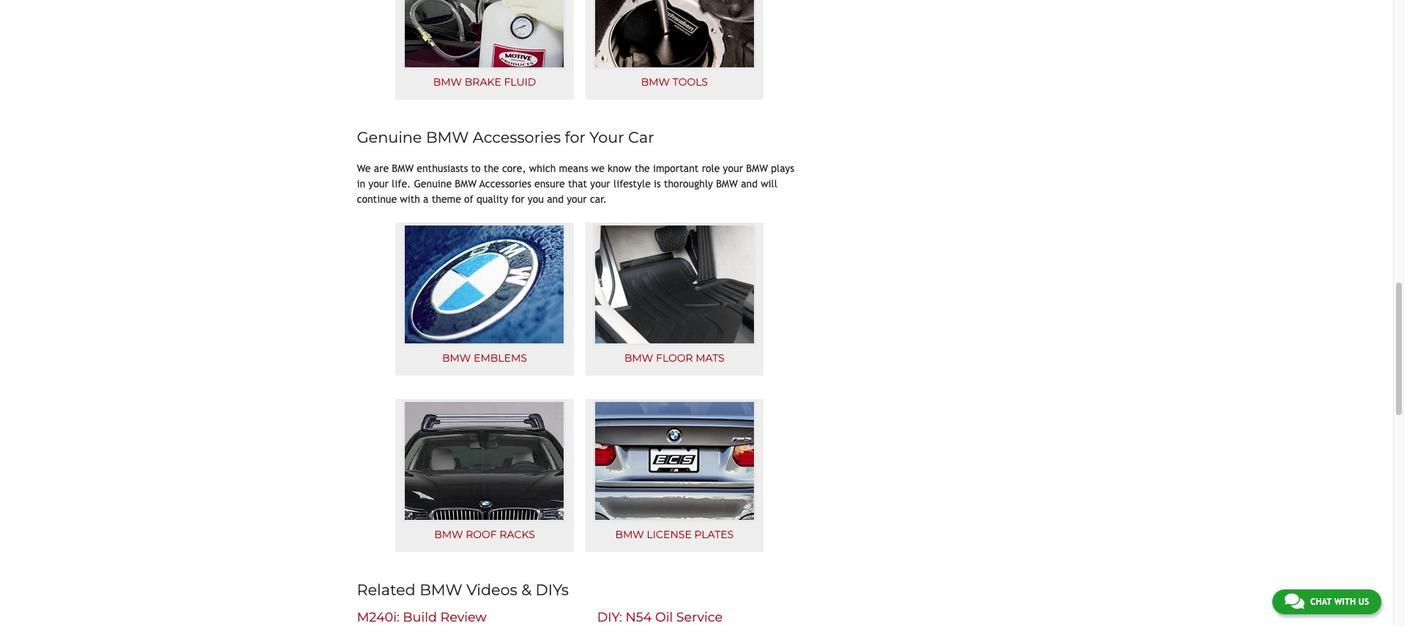 Task type: locate. For each thing, give the bounding box(es) containing it.
the
[[484, 163, 499, 174], [635, 163, 650, 174]]

diy: n54 oil service link
[[597, 610, 723, 625]]

bmw floor mats
[[625, 352, 725, 365]]

your right role on the top of the page
[[723, 163, 744, 174]]

license
[[647, 528, 692, 542]]

m240i: build review link
[[357, 610, 487, 625]]

your
[[590, 128, 625, 146]]

car
[[629, 128, 655, 146]]

bmw up will
[[747, 163, 768, 174]]

accessories
[[473, 128, 561, 146], [480, 178, 532, 190]]

0 vertical spatial and
[[741, 178, 758, 190]]

and left will
[[741, 178, 758, 190]]

1 horizontal spatial for
[[565, 128, 586, 146]]

1 the from the left
[[484, 163, 499, 174]]

accessories inside we are bmw enthusiasts to the core, which means we know the important role your bmw plays in your life. genuine bmw accessories ensure that your lifestyle is thoroughly bmw and will continue with a theme of quality for you and your car.
[[480, 178, 532, 190]]

bmw left tools
[[641, 75, 670, 89]]

the right to
[[484, 163, 499, 174]]

diy:
[[597, 610, 622, 625]]

bmw emblems image
[[403, 223, 567, 346]]

bmw tools link
[[586, 0, 764, 99]]

fluid
[[504, 75, 536, 89]]

and
[[741, 178, 758, 190], [547, 193, 564, 205]]

for left you
[[512, 193, 525, 205]]

of
[[464, 193, 474, 205]]

the up lifestyle
[[635, 163, 650, 174]]

bmw emblems
[[442, 352, 527, 365]]

and down ensure
[[547, 193, 564, 205]]

&
[[522, 581, 532, 599]]

a
[[423, 193, 429, 205]]

0 horizontal spatial with
[[400, 193, 420, 205]]

genuine
[[357, 128, 422, 146], [414, 178, 452, 190]]

0 vertical spatial for
[[565, 128, 586, 146]]

genuine up are
[[357, 128, 422, 146]]

your
[[723, 163, 744, 174], [369, 178, 389, 190], [591, 178, 611, 190], [567, 193, 587, 205]]

mats
[[696, 352, 725, 365]]

tools
[[673, 75, 708, 89]]

with left us on the right
[[1335, 597, 1357, 607]]

know
[[608, 163, 632, 174]]

1 vertical spatial accessories
[[480, 178, 532, 190]]

with left a
[[400, 193, 420, 205]]

genuine up a
[[414, 178, 452, 190]]

core,
[[502, 163, 526, 174]]

0 vertical spatial with
[[400, 193, 420, 205]]

comments image
[[1285, 593, 1305, 610]]

bmw roof racks image
[[403, 400, 567, 522]]

1 horizontal spatial and
[[741, 178, 758, 190]]

for
[[565, 128, 586, 146], [512, 193, 525, 205]]

roof
[[466, 528, 497, 542]]

bmw up enthusiasts
[[426, 128, 469, 146]]

diy: n54 oil service
[[597, 610, 723, 625]]

build
[[403, 610, 437, 625]]

bmw tools image
[[593, 0, 757, 69]]

role
[[702, 163, 720, 174]]

to
[[471, 163, 481, 174]]

2 the from the left
[[635, 163, 650, 174]]

chat with us
[[1311, 597, 1370, 607]]

for up means
[[565, 128, 586, 146]]

bmw left floor
[[625, 352, 654, 365]]

that
[[568, 178, 588, 190]]

genuine bmw accessories for your car
[[357, 128, 655, 146]]

enthusiasts
[[417, 163, 468, 174]]

1 vertical spatial for
[[512, 193, 525, 205]]

is
[[654, 178, 661, 190]]

continue
[[357, 193, 397, 205]]

bmw up life.
[[392, 163, 414, 174]]

bmw license plates
[[616, 528, 734, 542]]

with
[[400, 193, 420, 205], [1335, 597, 1357, 607]]

m240i:
[[357, 610, 400, 625]]

us
[[1359, 597, 1370, 607]]

bmw license plates link
[[586, 399, 764, 552]]

thoroughly
[[664, 178, 713, 190]]

0 horizontal spatial and
[[547, 193, 564, 205]]

1 vertical spatial genuine
[[414, 178, 452, 190]]

accessories up core,
[[473, 128, 561, 146]]

life.
[[392, 178, 411, 190]]

1 vertical spatial with
[[1335, 597, 1357, 607]]

bmw left license
[[616, 528, 645, 542]]

oil
[[656, 610, 673, 625]]

lifestyle
[[614, 178, 651, 190]]

accessories down core,
[[480, 178, 532, 190]]

bmw
[[433, 75, 462, 89], [641, 75, 670, 89], [426, 128, 469, 146], [392, 163, 414, 174], [747, 163, 768, 174], [455, 178, 477, 190], [717, 178, 738, 190], [442, 352, 471, 365], [625, 352, 654, 365], [435, 528, 463, 542], [616, 528, 645, 542], [420, 581, 463, 599]]

0 horizontal spatial for
[[512, 193, 525, 205]]

videos
[[467, 581, 518, 599]]

1 horizontal spatial the
[[635, 163, 650, 174]]

m240i: build review
[[357, 610, 487, 625]]

0 horizontal spatial the
[[484, 163, 499, 174]]

bmw up the 'm240i: build review'
[[420, 581, 463, 599]]



Task type: describe. For each thing, give the bounding box(es) containing it.
chat
[[1311, 597, 1333, 607]]

brake
[[465, 75, 502, 89]]

in
[[357, 178, 366, 190]]

bmw roof racks link
[[396, 399, 574, 552]]

plates
[[695, 528, 734, 542]]

your down that at the top left of the page
[[567, 193, 587, 205]]

which
[[529, 163, 556, 174]]

chat with us link
[[1273, 590, 1382, 615]]

n54
[[626, 610, 652, 625]]

bmw left roof
[[435, 528, 463, 542]]

for inside we are bmw enthusiasts to the core, which means we know the important role your bmw plays in your life. genuine bmw accessories ensure that your lifestyle is thoroughly bmw and will continue with a theme of quality for you and your car.
[[512, 193, 525, 205]]

floor
[[656, 352, 693, 365]]

diys
[[536, 581, 569, 599]]

bmw emblems link
[[396, 223, 574, 376]]

bmw left brake
[[433, 75, 462, 89]]

bmw roof racks
[[435, 528, 535, 542]]

ensure
[[535, 178, 565, 190]]

1 horizontal spatial with
[[1335, 597, 1357, 607]]

car.
[[590, 193, 607, 205]]

review
[[441, 610, 487, 625]]

1 vertical spatial and
[[547, 193, 564, 205]]

we
[[592, 163, 605, 174]]

plays
[[772, 163, 795, 174]]

your up 'continue'
[[369, 178, 389, 190]]

related bmw videos & diys
[[357, 581, 569, 599]]

you
[[528, 193, 544, 205]]

emblems
[[474, 352, 527, 365]]

important
[[653, 163, 699, 174]]

bmw down role on the top of the page
[[717, 178, 738, 190]]

bmw floor mats image
[[593, 223, 757, 346]]

bmw license plates image
[[593, 400, 757, 522]]

related
[[357, 581, 416, 599]]

we are bmw enthusiasts to the core, which means we know the important role your bmw plays in your life. genuine bmw accessories ensure that your lifestyle is thoroughly bmw and will continue with a theme of quality for you and your car.
[[357, 163, 795, 205]]

genuine inside we are bmw enthusiasts to the core, which means we know the important role your bmw plays in your life. genuine bmw accessories ensure that your lifestyle is thoroughly bmw and will continue with a theme of quality for you and your car.
[[414, 178, 452, 190]]

bmw floor mats link
[[586, 223, 764, 376]]

genuine bmw brake fluid image
[[403, 0, 567, 69]]

theme
[[432, 193, 461, 205]]

quality
[[477, 193, 509, 205]]

racks
[[500, 528, 535, 542]]

service
[[677, 610, 723, 625]]

bmw left the 'emblems'
[[442, 352, 471, 365]]

your up car.
[[591, 178, 611, 190]]

bmw tools
[[641, 75, 708, 89]]

0 vertical spatial genuine
[[357, 128, 422, 146]]

are
[[374, 163, 389, 174]]

bmw brake fluid
[[433, 75, 536, 89]]

bmw brake fluid link
[[396, 0, 574, 99]]

0 vertical spatial accessories
[[473, 128, 561, 146]]

with inside we are bmw enthusiasts to the core, which means we know the important role your bmw plays in your life. genuine bmw accessories ensure that your lifestyle is thoroughly bmw and will continue with a theme of quality for you and your car.
[[400, 193, 420, 205]]

will
[[761, 178, 778, 190]]

we
[[357, 163, 371, 174]]

bmw up of
[[455, 178, 477, 190]]

means
[[559, 163, 589, 174]]



Task type: vqa. For each thing, say whether or not it's contained in the screenshot.
the bottom Accessories
yes



